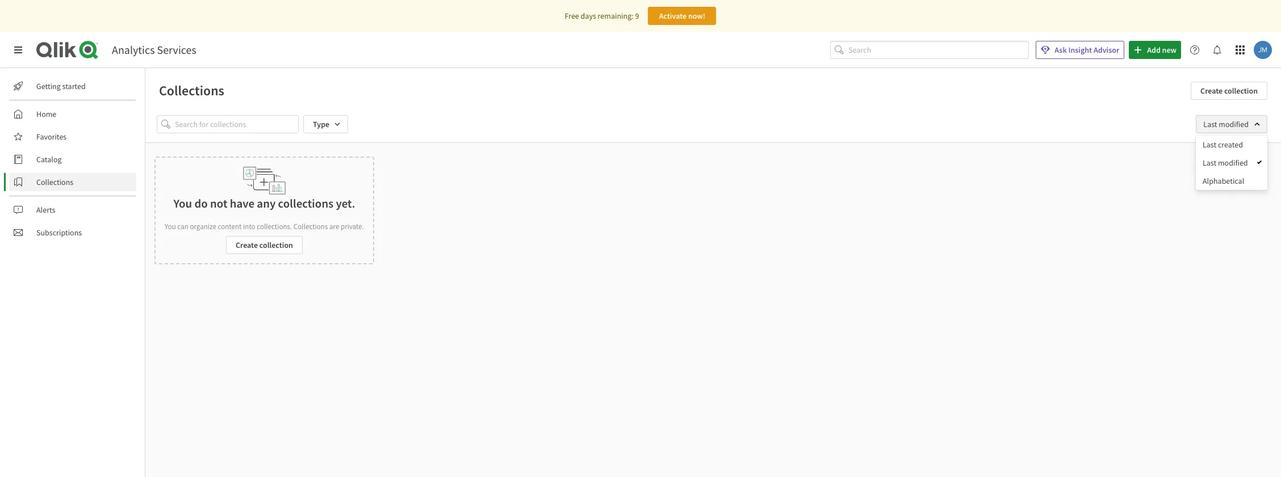 Task type: locate. For each thing, give the bounding box(es) containing it.
0 horizontal spatial create collection button
[[226, 236, 303, 255]]

1 vertical spatial modified
[[1219, 158, 1249, 168]]

1 vertical spatial collection
[[260, 240, 293, 251]]

0 vertical spatial collection
[[1225, 86, 1259, 96]]

favorites
[[36, 132, 67, 142]]

you left can
[[165, 222, 176, 232]]

analytics services element
[[112, 43, 197, 57]]

create collection down you can organize content into collections. collections are private.
[[236, 240, 293, 251]]

0 vertical spatial collections
[[159, 82, 224, 99]]

last for last created option
[[1203, 140, 1217, 150]]

favorites link
[[9, 128, 136, 146]]

0 horizontal spatial collection
[[260, 240, 293, 251]]

0 vertical spatial you
[[174, 196, 192, 211]]

getting
[[36, 81, 61, 91]]

collections left are
[[294, 222, 328, 232]]

2 vertical spatial last
[[1203, 158, 1217, 168]]

organize
[[190, 222, 216, 232]]

filters region
[[0, 0, 1282, 478]]

last modified
[[1204, 119, 1250, 130], [1203, 158, 1249, 168]]

you for you can organize content into collections. collections are private.
[[165, 222, 176, 232]]

list box inside filters region
[[1197, 136, 1268, 190]]

0 vertical spatial last modified
[[1204, 119, 1250, 130]]

create collection element
[[155, 157, 374, 265]]

you
[[174, 196, 192, 211], [165, 222, 176, 232]]

last modified up last created
[[1204, 119, 1250, 130]]

modified up alphabetical option
[[1219, 158, 1249, 168]]

create
[[1201, 86, 1223, 96], [236, 240, 258, 251]]

collections
[[159, 82, 224, 99], [36, 177, 73, 188], [294, 222, 328, 232]]

1 vertical spatial last
[[1203, 140, 1217, 150]]

ask
[[1055, 45, 1068, 55]]

any
[[257, 196, 276, 211]]

1 horizontal spatial create
[[1201, 86, 1223, 96]]

last modified inside 'field'
[[1204, 119, 1250, 130]]

modified up last created option
[[1220, 119, 1250, 130]]

can
[[177, 222, 189, 232]]

create collection button down you can organize content into collections. collections are private.
[[226, 236, 303, 255]]

not
[[210, 196, 228, 211]]

searchbar element
[[831, 41, 1030, 59]]

last inside last created option
[[1203, 140, 1217, 150]]

0 vertical spatial create
[[1201, 86, 1223, 96]]

1 vertical spatial create
[[236, 240, 258, 251]]

last created option
[[1197, 136, 1268, 154]]

activate now! link
[[649, 7, 717, 25]]

create collection up last modified 'field'
[[1201, 86, 1259, 96]]

1 vertical spatial create collection
[[236, 240, 293, 251]]

last left created
[[1203, 140, 1217, 150]]

1 vertical spatial last modified
[[1203, 158, 1249, 168]]

last inside last modified 'field'
[[1204, 119, 1218, 130]]

you for you do not have any collections yet.
[[174, 196, 192, 211]]

collections down services
[[159, 82, 224, 99]]

remaining:
[[598, 11, 634, 21]]

0 vertical spatial create collection button
[[1192, 82, 1268, 100]]

collection
[[1225, 86, 1259, 96], [260, 240, 293, 251]]

modified inside option
[[1219, 158, 1249, 168]]

0 horizontal spatial create collection
[[236, 240, 293, 251]]

last up last created
[[1204, 119, 1218, 130]]

last created
[[1203, 140, 1244, 150]]

create down the into on the left of page
[[236, 240, 258, 251]]

Search text field
[[849, 41, 1030, 59]]

collection down collections. on the left of the page
[[260, 240, 293, 251]]

collections down catalog
[[36, 177, 73, 188]]

you left the do
[[174, 196, 192, 211]]

list box containing last created
[[1197, 136, 1268, 190]]

last inside the last modified option
[[1203, 158, 1217, 168]]

getting started
[[36, 81, 86, 91]]

last for the last modified option on the top right of page
[[1203, 158, 1217, 168]]

list box
[[1197, 136, 1268, 190]]

create collection
[[1201, 86, 1259, 96], [236, 240, 293, 251]]

0 vertical spatial create collection
[[1201, 86, 1259, 96]]

do
[[195, 196, 208, 211]]

modified
[[1220, 119, 1250, 130], [1219, 158, 1249, 168]]

0 horizontal spatial create
[[236, 240, 258, 251]]

create collection button
[[1192, 82, 1268, 100], [226, 236, 303, 255]]

0 vertical spatial modified
[[1220, 119, 1250, 130]]

last for last modified 'field'
[[1204, 119, 1218, 130]]

create collection inside 'element'
[[236, 240, 293, 251]]

last modified option
[[1197, 154, 1268, 172]]

last modified inside option
[[1203, 158, 1249, 168]]

collection up last modified 'field'
[[1225, 86, 1259, 96]]

0 horizontal spatial collections
[[36, 177, 73, 188]]

last
[[1204, 119, 1218, 130], [1203, 140, 1217, 150], [1203, 158, 1217, 168]]

1 vertical spatial you
[[165, 222, 176, 232]]

last down last created
[[1203, 158, 1217, 168]]

collections inside navigation pane element
[[36, 177, 73, 188]]

modified inside 'field'
[[1220, 119, 1250, 130]]

1 vertical spatial collections
[[36, 177, 73, 188]]

insight
[[1069, 45, 1093, 55]]

last modified up the alphabetical
[[1203, 158, 1249, 168]]

1 vertical spatial create collection button
[[226, 236, 303, 255]]

free
[[565, 11, 579, 21]]

1 horizontal spatial collection
[[1225, 86, 1259, 96]]

create up last modified 'field'
[[1201, 86, 1223, 96]]

2 horizontal spatial collections
[[294, 222, 328, 232]]

ask insight advisor
[[1055, 45, 1120, 55]]

getting started link
[[9, 77, 136, 95]]

days
[[581, 11, 597, 21]]

home link
[[9, 105, 136, 123]]

2 vertical spatial collections
[[294, 222, 328, 232]]

you do not have any collections yet.
[[174, 196, 355, 211]]

analytics
[[112, 43, 155, 57]]

9
[[636, 11, 640, 21]]

create collection button up last modified 'field'
[[1192, 82, 1268, 100]]

create collection button inside 'element'
[[226, 236, 303, 255]]

analytics services
[[112, 43, 197, 57]]

activate
[[660, 11, 687, 21]]

0 vertical spatial last
[[1204, 119, 1218, 130]]

1 horizontal spatial create collection
[[1201, 86, 1259, 96]]



Task type: vqa. For each thing, say whether or not it's contained in the screenshot.
Insight
yes



Task type: describe. For each thing, give the bounding box(es) containing it.
advisor
[[1094, 45, 1120, 55]]

now!
[[689, 11, 706, 21]]

yet.
[[336, 196, 355, 211]]

into
[[243, 222, 256, 232]]

collections.
[[257, 222, 292, 232]]

content
[[218, 222, 242, 232]]

you can organize content into collections. collections are private.
[[165, 222, 364, 232]]

modified for last modified 'field'
[[1220, 119, 1250, 130]]

close sidebar menu image
[[14, 45, 23, 55]]

alphabetical option
[[1197, 172, 1268, 190]]

services
[[157, 43, 197, 57]]

1 horizontal spatial collections
[[159, 82, 224, 99]]

Last modified field
[[1197, 115, 1268, 134]]

collections inside create collection 'element'
[[294, 222, 328, 232]]

modified for the last modified option on the top right of page
[[1219, 158, 1249, 168]]

create collection for create collection button inside the 'element'
[[236, 240, 293, 251]]

are
[[330, 222, 339, 232]]

create inside 'element'
[[236, 240, 258, 251]]

create collection for right create collection button
[[1201, 86, 1259, 96]]

catalog
[[36, 155, 62, 165]]

free days remaining: 9
[[565, 11, 640, 21]]

1 horizontal spatial create collection button
[[1192, 82, 1268, 100]]

subscriptions link
[[9, 224, 136, 242]]

last modified for the last modified option on the top right of page
[[1203, 158, 1249, 168]]

last modified for last modified 'field'
[[1204, 119, 1250, 130]]

Search for collections text field
[[175, 115, 299, 134]]

alerts
[[36, 205, 55, 215]]

have
[[230, 196, 255, 211]]

ask insight advisor button
[[1037, 41, 1125, 59]]

alphabetical
[[1203, 176, 1245, 186]]

subscriptions
[[36, 228, 82, 238]]

navigation pane element
[[0, 73, 145, 247]]

activate now!
[[660, 11, 706, 21]]

home
[[36, 109, 56, 119]]

collections
[[278, 196, 334, 211]]

alerts link
[[9, 201, 136, 219]]

created
[[1219, 140, 1244, 150]]

collections link
[[9, 173, 136, 191]]

private.
[[341, 222, 364, 232]]

collection inside 'element'
[[260, 240, 293, 251]]

started
[[62, 81, 86, 91]]

catalog link
[[9, 151, 136, 169]]



